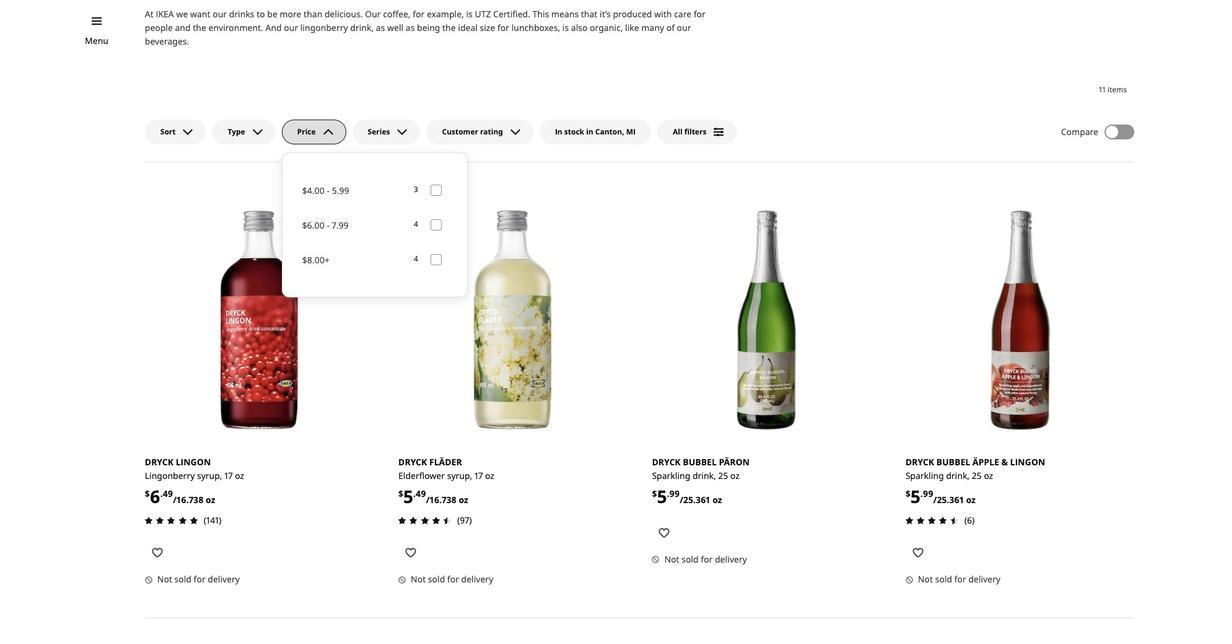 Task type: locate. For each thing, give the bounding box(es) containing it.
6
[[150, 484, 160, 508]]

3 5 from the left
[[911, 484, 921, 508]]

1 bubbel from the left
[[683, 456, 717, 468]]

17 for 5
[[475, 470, 483, 481]]

type button
[[212, 119, 276, 144]]

delivery for 5
[[969, 573, 1001, 585]]

2 4 products element from the top
[[414, 254, 418, 265]]

dryck
[[145, 456, 174, 468], [399, 456, 427, 468], [652, 456, 681, 468], [906, 456, 934, 468]]

0 vertical spatial 4 products element
[[414, 219, 418, 231]]

1 sparkling from the left
[[652, 470, 691, 481]]

as left well
[[376, 22, 385, 33]]

. inside dryck bubbel äpple & lingon sparkling drink, 25 oz $ 5 . 99 /25.361 oz
[[921, 487, 923, 499]]

$6.00 -
[[302, 219, 330, 231]]

49 inside dryck fläder elderflower syrup, 17 oz $ 5 . 49 /16.738 oz
[[416, 487, 426, 499]]

25 down "päron"
[[718, 470, 728, 481]]

3 . from the left
[[667, 487, 670, 499]]

syrup, right lingonberry
[[197, 470, 222, 481]]

bubbel inside the dryck bubbel päron sparkling drink, 25 oz $ 5 . 99 /25.361 oz
[[683, 456, 717, 468]]

organic,
[[590, 22, 623, 33]]

lingonberry
[[300, 22, 348, 33]]

our down more
[[284, 22, 298, 33]]

4
[[414, 219, 418, 229], [414, 254, 418, 264]]

is down means
[[563, 22, 569, 33]]

as right well
[[406, 22, 415, 33]]

0 horizontal spatial 5
[[403, 484, 413, 508]]

25 inside dryck bubbel äpple & lingon sparkling drink, 25 oz $ 5 . 99 /25.361 oz
[[972, 470, 982, 481]]

1 horizontal spatial 17
[[475, 470, 483, 481]]

syrup, down the fläder
[[447, 470, 472, 481]]

1 vertical spatial 4
[[414, 254, 418, 264]]

1 as from the left
[[376, 22, 385, 33]]

$
[[145, 487, 150, 499], [399, 487, 403, 499], [652, 487, 657, 499], [906, 487, 911, 499]]

$ inside dryck lingon lingonberry syrup, 17 oz $ 6 . 49 /16.738 oz
[[145, 487, 150, 499]]

customer
[[442, 126, 478, 137]]

0 horizontal spatial syrup,
[[197, 470, 222, 481]]

not sold for delivery
[[665, 553, 747, 565], [157, 573, 240, 585], [411, 573, 493, 585], [918, 573, 1001, 585]]

1 lingon from the left
[[176, 456, 211, 468]]

it's
[[600, 8, 611, 20]]

0 horizontal spatial bubbel
[[683, 456, 717, 468]]

price button
[[282, 119, 346, 144]]

lingon up lingonberry
[[176, 456, 211, 468]]

1 horizontal spatial /25.361
[[934, 494, 964, 506]]

dryck inside dryck fläder elderflower syrup, 17 oz $ 5 . 49 /16.738 oz
[[399, 456, 427, 468]]

1 4 from the top
[[414, 219, 418, 229]]

5 inside dryck fläder elderflower syrup, 17 oz $ 5 . 49 /16.738 oz
[[403, 484, 413, 508]]

menu button
[[85, 34, 108, 48]]

in stock in canton, mi
[[555, 126, 636, 137]]

dryck lingon lingonberry syrup, 17 oz $ 6 . 49 /16.738 oz
[[145, 456, 244, 508]]

4 $ from the left
[[906, 487, 911, 499]]

25
[[718, 470, 728, 481], [972, 470, 982, 481]]

price
[[297, 126, 316, 137]]

2 horizontal spatial drink,
[[946, 470, 970, 481]]

be
[[267, 8, 278, 20]]

sold for 99
[[682, 553, 699, 565]]

0 horizontal spatial 17
[[224, 470, 233, 481]]

1 horizontal spatial 99
[[923, 487, 934, 499]]

/16.738
[[173, 494, 204, 506], [426, 494, 457, 506]]

0 horizontal spatial 49
[[163, 487, 173, 499]]

1 4 products element from the top
[[414, 219, 418, 231]]

1 17 from the left
[[224, 470, 233, 481]]

1 horizontal spatial 49
[[416, 487, 426, 499]]

1 horizontal spatial sparkling
[[906, 470, 944, 481]]

0 horizontal spatial 25
[[718, 470, 728, 481]]

2 syrup, from the left
[[447, 470, 472, 481]]

17 right elderflower
[[475, 470, 483, 481]]

1 5 from the left
[[403, 484, 413, 508]]

2 99 from the left
[[923, 487, 934, 499]]

3 dryck from the left
[[652, 456, 681, 468]]

bubbel left äpple
[[937, 456, 971, 468]]

also
[[571, 22, 588, 33]]

2 /25.361 from the left
[[934, 494, 964, 506]]

2 /16.738 from the left
[[426, 494, 457, 506]]

oz
[[235, 470, 244, 481], [485, 470, 494, 481], [731, 470, 740, 481], [984, 470, 993, 481], [206, 494, 215, 506], [459, 494, 468, 506], [713, 494, 722, 506], [966, 494, 976, 506]]

0 horizontal spatial is
[[466, 8, 473, 20]]

2 $ from the left
[[399, 487, 403, 499]]

2 lingon from the left
[[1010, 456, 1046, 468]]

our right of
[[677, 22, 691, 33]]

utz
[[475, 8, 491, 20]]

dryck for 5
[[399, 456, 427, 468]]

1 horizontal spatial 25
[[972, 470, 982, 481]]

17
[[224, 470, 233, 481], [475, 470, 483, 481]]

/16.738 up review: 4.8 out of 5 stars. total reviews: 141 image
[[173, 494, 204, 506]]

1 horizontal spatial 5
[[657, 484, 667, 508]]

0 horizontal spatial as
[[376, 22, 385, 33]]

as
[[376, 22, 385, 33], [406, 22, 415, 33]]

49 down elderflower
[[416, 487, 426, 499]]

0 horizontal spatial lingon
[[176, 456, 211, 468]]

2 horizontal spatial 5
[[911, 484, 921, 508]]

4 dryck from the left
[[906, 456, 934, 468]]

25 down äpple
[[972, 470, 982, 481]]

1 horizontal spatial syrup,
[[447, 470, 472, 481]]

dryck inside dryck bubbel äpple & lingon sparkling drink, 25 oz $ 5 . 99 /25.361 oz
[[906, 456, 934, 468]]

0 horizontal spatial /16.738
[[173, 494, 204, 506]]

sold for 5
[[935, 573, 952, 585]]

17 inside dryck lingon lingonberry syrup, 17 oz $ 6 . 49 /16.738 oz
[[224, 470, 233, 481]]

1 horizontal spatial is
[[563, 22, 569, 33]]

4 for $6.00 - 7.99
[[414, 219, 418, 229]]

0 horizontal spatial /25.361
[[680, 494, 711, 506]]

2 bubbel from the left
[[937, 456, 971, 468]]

that
[[581, 8, 598, 20]]

0 vertical spatial is
[[466, 8, 473, 20]]

dryck inside dryck lingon lingonberry syrup, 17 oz $ 6 . 49 /16.738 oz
[[145, 456, 174, 468]]

1 25 from the left
[[718, 470, 728, 481]]

17 right lingonberry
[[224, 470, 233, 481]]

drink, inside "at ikea we want our drinks to be more than delicious. our coffee, for example, is utz certified. this means that it's produced with care for people and the environment. and our lingonberry drink, as well as being the ideal size for lunchboxes, is also organic, like many of our beverages."
[[350, 22, 374, 33]]

syrup, for 5
[[447, 470, 472, 481]]

our right want
[[213, 8, 227, 20]]

is left utz
[[466, 8, 473, 20]]

is
[[466, 8, 473, 20], [563, 22, 569, 33]]

not
[[665, 553, 680, 565], [157, 573, 172, 585], [411, 573, 426, 585], [918, 573, 933, 585]]

delivery for /16.738
[[208, 573, 240, 585]]

0 horizontal spatial sparkling
[[652, 470, 691, 481]]

delivery
[[715, 553, 747, 565], [208, 573, 240, 585], [461, 573, 493, 585], [969, 573, 1001, 585]]

/16.738 up "review: 4.7 out of 5 stars. total reviews: 97" image
[[426, 494, 457, 506]]

syrup, inside dryck fläder elderflower syrup, 17 oz $ 5 . 49 /16.738 oz
[[447, 470, 472, 481]]

care
[[674, 8, 692, 20]]

bubbel
[[683, 456, 717, 468], [937, 456, 971, 468]]

11 items
[[1099, 84, 1127, 95]]

$4.00 - 5.99
[[302, 185, 349, 196]]

4 for $8.00+
[[414, 254, 418, 264]]

with
[[654, 8, 672, 20]]

/25.361
[[680, 494, 711, 506], [934, 494, 964, 506]]

2 25 from the left
[[972, 470, 982, 481]]

the down want
[[193, 22, 206, 33]]

4 products element for $6.00 - 7.99
[[414, 219, 418, 231]]

1 . from the left
[[160, 487, 163, 499]]

dryck for 25
[[906, 456, 934, 468]]

the down example,
[[442, 22, 456, 33]]

we
[[176, 8, 188, 20]]

.
[[160, 487, 163, 499], [413, 487, 416, 499], [667, 487, 670, 499], [921, 487, 923, 499]]

. inside the dryck bubbel päron sparkling drink, 25 oz $ 5 . 99 /25.361 oz
[[667, 487, 670, 499]]

for
[[413, 8, 425, 20], [694, 8, 706, 20], [498, 22, 509, 33], [701, 553, 713, 565], [194, 573, 206, 585], [447, 573, 459, 585], [955, 573, 966, 585]]

0 horizontal spatial the
[[193, 22, 206, 33]]

2 . from the left
[[413, 487, 416, 499]]

2 5 from the left
[[657, 484, 667, 508]]

lingon right &
[[1010, 456, 1046, 468]]

/25.361 inside dryck bubbel äpple & lingon sparkling drink, 25 oz $ 5 . 99 /25.361 oz
[[934, 494, 964, 506]]

1 49 from the left
[[163, 487, 173, 499]]

1 $ from the left
[[145, 487, 150, 499]]

of
[[667, 22, 675, 33]]

than
[[304, 8, 322, 20]]

49 inside dryck lingon lingonberry syrup, 17 oz $ 6 . 49 /16.738 oz
[[163, 487, 173, 499]]

1 horizontal spatial our
[[284, 22, 298, 33]]

1 dryck from the left
[[145, 456, 174, 468]]

17 for 6
[[224, 470, 233, 481]]

1 horizontal spatial drink,
[[693, 470, 716, 481]]

1 horizontal spatial /16.738
[[426, 494, 457, 506]]

the
[[193, 22, 206, 33], [442, 22, 456, 33]]

2 sparkling from the left
[[906, 470, 944, 481]]

drink,
[[350, 22, 374, 33], [693, 470, 716, 481], [946, 470, 970, 481]]

$6.00 - 7.99
[[302, 219, 349, 231]]

99
[[670, 487, 680, 499], [923, 487, 934, 499]]

bubbel left "päron"
[[683, 456, 717, 468]]

well
[[387, 22, 404, 33]]

/16.738 inside dryck fläder elderflower syrup, 17 oz $ 5 . 49 /16.738 oz
[[426, 494, 457, 506]]

dryck for $
[[652, 456, 681, 468]]

2 49 from the left
[[416, 487, 426, 499]]

49 right 6
[[163, 487, 173, 499]]

0 horizontal spatial 99
[[670, 487, 680, 499]]

1 horizontal spatial as
[[406, 22, 415, 33]]

1 horizontal spatial the
[[442, 22, 456, 33]]

want
[[190, 8, 210, 20]]

4 . from the left
[[921, 487, 923, 499]]

1 syrup, from the left
[[197, 470, 222, 481]]

0 vertical spatial 4
[[414, 219, 418, 229]]

drinks
[[229, 8, 254, 20]]

. inside dryck lingon lingonberry syrup, 17 oz $ 6 . 49 /16.738 oz
[[160, 487, 163, 499]]

drink, inside the dryck bubbel päron sparkling drink, 25 oz $ 5 . 99 /25.361 oz
[[693, 470, 716, 481]]

2 dryck from the left
[[399, 456, 427, 468]]

3 $ from the left
[[652, 487, 657, 499]]

49 for 5
[[416, 487, 426, 499]]

delivery for 99
[[715, 553, 747, 565]]

/25.361 inside the dryck bubbel päron sparkling drink, 25 oz $ 5 . 99 /25.361 oz
[[680, 494, 711, 506]]

syrup,
[[197, 470, 222, 481], [447, 470, 472, 481]]

5
[[403, 484, 413, 508], [657, 484, 667, 508], [911, 484, 921, 508]]

all filters button
[[657, 119, 737, 144]]

1 horizontal spatial lingon
[[1010, 456, 1046, 468]]

1 /16.738 from the left
[[173, 494, 204, 506]]

/16.738 inside dryck lingon lingonberry syrup, 17 oz $ 6 . 49 /16.738 oz
[[173, 494, 204, 506]]

delicious.
[[325, 8, 363, 20]]

4 products element
[[414, 219, 418, 231], [414, 254, 418, 265]]

4 products element for $8.00+
[[414, 254, 418, 265]]

syrup, inside dryck lingon lingonberry syrup, 17 oz $ 6 . 49 /16.738 oz
[[197, 470, 222, 481]]

1 99 from the left
[[670, 487, 680, 499]]

menu
[[85, 35, 108, 46]]

2 4 from the top
[[414, 254, 418, 264]]

sparkling inside dryck bubbel äpple & lingon sparkling drink, 25 oz $ 5 . 99 /25.361 oz
[[906, 470, 944, 481]]

sort button
[[145, 119, 206, 144]]

2 horizontal spatial our
[[677, 22, 691, 33]]

$8.00+
[[302, 254, 330, 266]]

dryck inside the dryck bubbel päron sparkling drink, 25 oz $ 5 . 99 /25.361 oz
[[652, 456, 681, 468]]

1 vertical spatial 4 products element
[[414, 254, 418, 265]]

our
[[213, 8, 227, 20], [284, 22, 298, 33], [677, 22, 691, 33]]

bubbel inside dryck bubbel äpple & lingon sparkling drink, 25 oz $ 5 . 99 /25.361 oz
[[937, 456, 971, 468]]

2 17 from the left
[[475, 470, 483, 481]]

1 /25.361 from the left
[[680, 494, 711, 506]]

this
[[533, 8, 549, 20]]

and
[[175, 22, 191, 33]]

dryck for 6
[[145, 456, 174, 468]]

17 inside dryck fläder elderflower syrup, 17 oz $ 5 . 49 /16.738 oz
[[475, 470, 483, 481]]

items
[[1108, 84, 1127, 95]]

and
[[266, 22, 282, 33]]

in stock in canton, mi button
[[540, 119, 651, 144]]

0 horizontal spatial drink,
[[350, 22, 374, 33]]

1 horizontal spatial bubbel
[[937, 456, 971, 468]]

in
[[586, 126, 594, 137]]



Task type: vqa. For each thing, say whether or not it's contained in the screenshot.
the lingon
yes



Task type: describe. For each thing, give the bounding box(es) containing it.
review: 4.8 out of 5 stars. total reviews: 141 image
[[141, 513, 201, 528]]

type
[[228, 126, 245, 137]]

fläder
[[429, 456, 462, 468]]

drink, inside dryck bubbel äpple & lingon sparkling drink, 25 oz $ 5 . 99 /25.361 oz
[[946, 470, 970, 481]]

at
[[145, 8, 154, 20]]

äpple
[[973, 456, 999, 468]]

to
[[257, 8, 265, 20]]

99 inside dryck bubbel äpple & lingon sparkling drink, 25 oz $ 5 . 99 /25.361 oz
[[923, 487, 934, 499]]

5 inside dryck bubbel äpple & lingon sparkling drink, 25 oz $ 5 . 99 /25.361 oz
[[911, 484, 921, 508]]

/16.738 for 6
[[173, 494, 204, 506]]

dryck fläder elderflower syrup, 17 oz $ 5 . 49 /16.738 oz
[[399, 456, 494, 508]]

99 inside the dryck bubbel päron sparkling drink, 25 oz $ 5 . 99 /25.361 oz
[[670, 487, 680, 499]]

11
[[1099, 84, 1106, 95]]

dryck bubbel äpple & lingon sparkling drink, 25 oz $ 5 . 99 /25.361 oz
[[906, 456, 1046, 508]]

not sold for delivery for /16.738
[[157, 573, 240, 585]]

mi
[[626, 126, 636, 137]]

bubbel for oz
[[937, 456, 971, 468]]

. inside dryck fläder elderflower syrup, 17 oz $ 5 . 49 /16.738 oz
[[413, 487, 416, 499]]

$ inside dryck fläder elderflower syrup, 17 oz $ 5 . 49 /16.738 oz
[[399, 487, 403, 499]]

sold for /16.738
[[174, 573, 191, 585]]

certified.
[[493, 8, 530, 20]]

customer rating
[[442, 126, 503, 137]]

päron
[[719, 456, 750, 468]]

not sold for delivery for 99
[[665, 553, 747, 565]]

not for 5
[[918, 573, 933, 585]]

lingonberry
[[145, 470, 195, 481]]

elderflower
[[399, 470, 445, 481]]

dryck bubbel päron sparkling drink, 25 oz $ 5 . 99 /25.361 oz
[[652, 456, 750, 508]]

1 the from the left
[[193, 22, 206, 33]]

25 inside the dryck bubbel päron sparkling drink, 25 oz $ 5 . 99 /25.361 oz
[[718, 470, 728, 481]]

3 products element
[[414, 184, 418, 196]]

(6)
[[965, 514, 975, 526]]

series
[[368, 126, 390, 137]]

ikea
[[156, 8, 174, 20]]

2 the from the left
[[442, 22, 456, 33]]

review: 4.7 out of 5 stars. total reviews: 97 image
[[395, 513, 455, 528]]

coffee,
[[383, 8, 411, 20]]

environment.
[[209, 22, 263, 33]]

$4.00 -
[[302, 185, 330, 196]]

rating
[[480, 126, 503, 137]]

1 vertical spatial is
[[563, 22, 569, 33]]

all filters
[[673, 126, 707, 137]]

(97)
[[457, 514, 472, 526]]

not for /16.738
[[157, 573, 172, 585]]

not for 99
[[665, 553, 680, 565]]

all
[[673, 126, 683, 137]]

(141)
[[204, 514, 222, 526]]

lunchboxes,
[[512, 22, 560, 33]]

review: 4.7 out of 5 stars. total reviews: 6 image
[[902, 513, 962, 528]]

means
[[552, 8, 579, 20]]

our
[[365, 8, 381, 20]]

$ inside the dryck bubbel päron sparkling drink, 25 oz $ 5 . 99 /25.361 oz
[[652, 487, 657, 499]]

customer rating button
[[427, 119, 533, 144]]

like
[[625, 22, 639, 33]]

sparkling inside the dryck bubbel päron sparkling drink, 25 oz $ 5 . 99 /25.361 oz
[[652, 470, 691, 481]]

more
[[280, 8, 301, 20]]

canton,
[[595, 126, 624, 137]]

example,
[[427, 8, 464, 20]]

size
[[480, 22, 495, 33]]

$ inside dryck bubbel äpple & lingon sparkling drink, 25 oz $ 5 . 99 /25.361 oz
[[906, 487, 911, 499]]

at ikea we want our drinks to be more than delicious. our coffee, for example, is utz certified. this means that it's produced with care for people and the environment. and our lingonberry drink, as well as being the ideal size for lunchboxes, is also organic, like many of our beverages.
[[145, 8, 706, 47]]

/16.738 for 5
[[426, 494, 457, 506]]

bubbel for 5
[[683, 456, 717, 468]]

compare
[[1061, 126, 1099, 137]]

lingon inside dryck bubbel äpple & lingon sparkling drink, 25 oz $ 5 . 99 /25.361 oz
[[1010, 456, 1046, 468]]

49 for 6
[[163, 487, 173, 499]]

not sold for delivery for 5
[[918, 573, 1001, 585]]

people
[[145, 22, 173, 33]]

produced
[[613, 8, 652, 20]]

2 as from the left
[[406, 22, 415, 33]]

0 horizontal spatial our
[[213, 8, 227, 20]]

5 inside the dryck bubbel päron sparkling drink, 25 oz $ 5 . 99 /25.361 oz
[[657, 484, 667, 508]]

being
[[417, 22, 440, 33]]

syrup, for 6
[[197, 470, 222, 481]]

series button
[[352, 119, 420, 144]]

ideal
[[458, 22, 478, 33]]

in
[[555, 126, 563, 137]]

filters
[[685, 126, 707, 137]]

lingon inside dryck lingon lingonberry syrup, 17 oz $ 6 . 49 /16.738 oz
[[176, 456, 211, 468]]

&
[[1002, 456, 1008, 468]]

many
[[642, 22, 664, 33]]

beverages.
[[145, 35, 189, 47]]

sort
[[160, 126, 176, 137]]

3
[[414, 184, 418, 195]]

stock
[[564, 126, 584, 137]]



